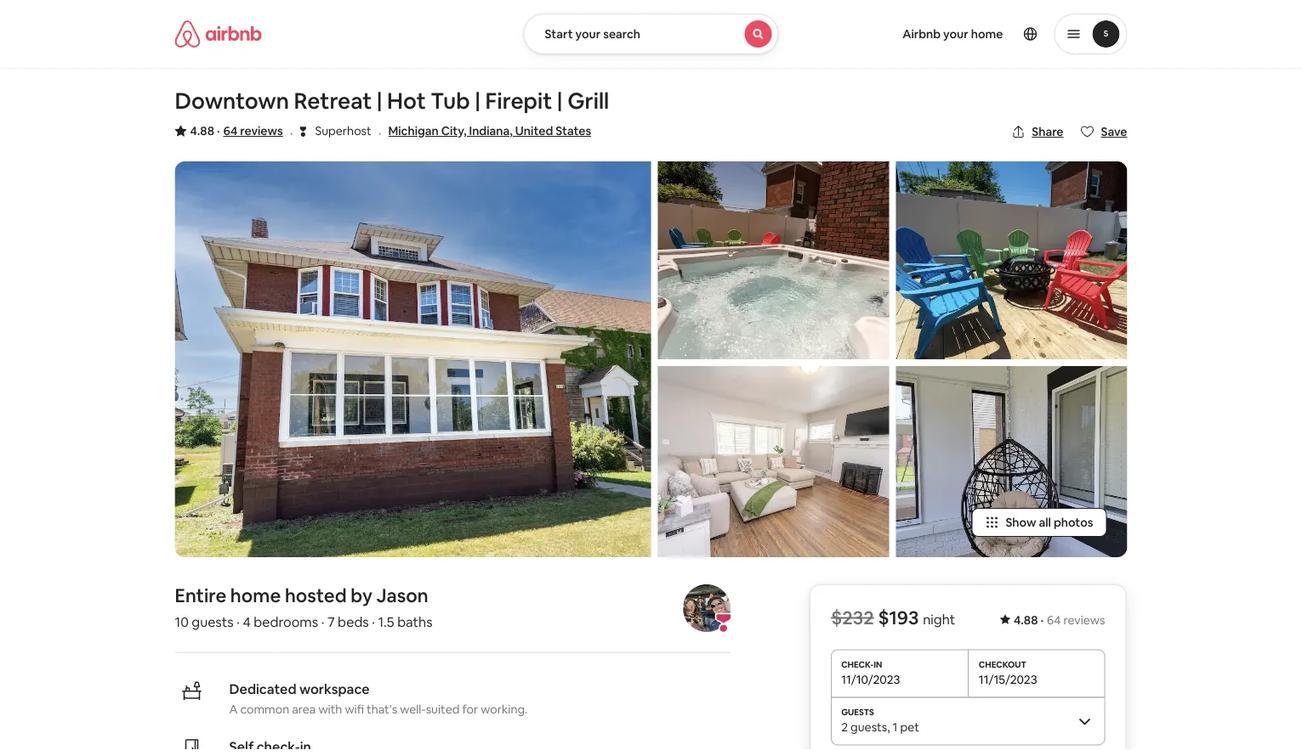 Task type: describe. For each thing, give the bounding box(es) containing it.
· inside · michigan city, indiana, united states
[[378, 124, 381, 141]]

relax in the spacious, ultra-comfortable living room. note the built-in charging station at lower left. image
[[658, 366, 889, 558]]

by jason
[[351, 584, 428, 608]]

all
[[1039, 515, 1051, 531]]

home inside profile element
[[971, 26, 1003, 42]]

gather your group around the firepit with its comfortable adirondack chairs. image
[[896, 162, 1127, 360]]

grill
[[567, 87, 609, 115]]

that's
[[367, 702, 397, 718]]

airbnb your home link
[[892, 16, 1013, 52]]

for
[[462, 702, 478, 718]]

wifi
[[345, 702, 364, 718]]

4
[[243, 613, 251, 631]]

dedicated workspace a common area with wifi that's well-suited for working.
[[229, 681, 528, 718]]

7
[[327, 613, 335, 631]]

photos
[[1054, 515, 1093, 531]]

michigan city, indiana, united states button
[[388, 121, 591, 141]]

show all photos
[[1006, 515, 1093, 531]]

1.5
[[378, 613, 394, 631]]

suited
[[426, 702, 460, 718]]

superhost
[[315, 123, 371, 139]]

your for airbnb
[[943, 26, 969, 42]]

11/15/2023
[[979, 672, 1037, 687]]

hot
[[387, 87, 426, 115]]

$232 $193 night
[[831, 606, 955, 630]]

1
[[893, 720, 898, 735]]

11/10/2023
[[841, 672, 900, 687]]

beds
[[338, 613, 369, 631]]

area
[[292, 702, 316, 718]]

working.
[[481, 702, 528, 718]]

bedrooms
[[254, 613, 318, 631]]

0 horizontal spatial 4.88
[[190, 123, 214, 139]]

tub
[[431, 87, 470, 115]]

1 horizontal spatial guests
[[851, 720, 887, 735]]

your for start
[[575, 26, 601, 42]]

well-
[[400, 702, 426, 718]]

1 | from the left
[[377, 87, 382, 115]]

$193
[[878, 606, 919, 630]]

start your search button
[[523, 14, 779, 54]]

workspace
[[299, 681, 370, 698]]

1 vertical spatial 64
[[1047, 613, 1061, 628]]

save button
[[1074, 117, 1134, 146]]

0 vertical spatial reviews
[[240, 123, 283, 139]]

show all photos button
[[972, 508, 1107, 537]]

0 horizontal spatial 64
[[223, 123, 238, 139]]

2 | from the left
[[475, 87, 481, 115]]

start your search
[[545, 26, 640, 42]]

,
[[887, 720, 890, 735]]

indiana,
[[469, 123, 513, 139]]



Task type: locate. For each thing, give the bounding box(es) containing it.
1 vertical spatial 4.88 · 64 reviews
[[1014, 613, 1105, 628]]

common
[[240, 702, 289, 718]]

reviews
[[240, 123, 283, 139], [1064, 613, 1105, 628]]

home up 4
[[230, 584, 281, 608]]

|
[[377, 87, 382, 115], [475, 87, 481, 115], [557, 87, 563, 115]]

night
[[923, 611, 955, 629]]

show
[[1006, 515, 1036, 531]]

guests right 2
[[851, 720, 887, 735]]

10
[[175, 613, 189, 631]]

1 horizontal spatial 64
[[1047, 613, 1061, 628]]

$232
[[831, 606, 874, 630]]

you'll love the vintage charm of red zen retreat, along with its updated conveniences. image
[[175, 162, 651, 558]]

0 horizontal spatial guests
[[192, 613, 234, 631]]

your inside airbnb your home link
[[943, 26, 969, 42]]

home
[[971, 26, 1003, 42], [230, 584, 281, 608]]

share
[[1032, 124, 1064, 139]]

profile element
[[799, 0, 1127, 68]]

pet
[[900, 720, 919, 735]]

downtown
[[175, 87, 289, 115]]

1 horizontal spatial 4.88
[[1014, 613, 1038, 628]]

1 your from the left
[[575, 26, 601, 42]]

0 horizontal spatial 4.88 · 64 reviews
[[190, 123, 283, 139]]

0 vertical spatial 64
[[223, 123, 238, 139]]

share button
[[1005, 117, 1070, 146]]

dedicated
[[229, 681, 296, 698]]

0 vertical spatial home
[[971, 26, 1003, 42]]

a
[[229, 702, 238, 718]]

your inside start your search button
[[575, 26, 601, 42]]

soak your stresses away in the 8-person hot tub. image
[[658, 162, 889, 360]]

· michigan city, indiana, united states
[[378, 123, 591, 141]]

| right tub
[[475, 87, 481, 115]]

4.88
[[190, 123, 214, 139], [1014, 613, 1038, 628]]

1 horizontal spatial home
[[971, 26, 1003, 42]]

0 horizontal spatial |
[[377, 87, 382, 115]]

hosted
[[285, 584, 347, 608]]

city,
[[441, 123, 466, 139]]

home inside entire home hosted by jason 10 guests · 4 bedrooms · 7 beds · 1.5 baths
[[230, 584, 281, 608]]

guests inside entire home hosted by jason 10 guests · 4 bedrooms · 7 beds · 1.5 baths
[[192, 613, 234, 631]]

your right airbnb
[[943, 26, 969, 42]]

4.88 · 64 reviews
[[190, 123, 283, 139], [1014, 613, 1105, 628]]

3 | from the left
[[557, 87, 563, 115]]

your
[[575, 26, 601, 42], [943, 26, 969, 42]]

cozy up in the 4 seasons front porch on this swing chair image
[[896, 366, 1127, 558]]

64
[[223, 123, 238, 139], [1047, 613, 1061, 628]]

airbnb
[[903, 26, 941, 42]]

start
[[545, 26, 573, 42]]

2 horizontal spatial |
[[557, 87, 563, 115]]

entire
[[175, 584, 226, 608]]

64 reviews button
[[223, 122, 283, 139]]

0 horizontal spatial reviews
[[240, 123, 283, 139]]

guests down entire
[[192, 613, 234, 631]]

·
[[217, 123, 220, 139], [290, 124, 293, 141], [378, 124, 381, 141], [1041, 613, 1044, 628], [237, 613, 240, 631], [321, 613, 324, 631], [372, 613, 375, 631]]

0 vertical spatial guests
[[192, 613, 234, 631]]

michigan
[[388, 123, 439, 139]]

search
[[603, 26, 640, 42]]

airbnb your home
[[903, 26, 1003, 42]]

retreat
[[294, 87, 372, 115]]

1 vertical spatial guests
[[851, 720, 887, 735]]

1 vertical spatial 4.88
[[1014, 613, 1038, 628]]

home right airbnb
[[971, 26, 1003, 42]]

4.88 · 64 reviews up 11/15/2023
[[1014, 613, 1105, 628]]

1 horizontal spatial reviews
[[1064, 613, 1105, 628]]

2 guests , 1 pet
[[841, 720, 919, 735]]

2
[[841, 720, 848, 735]]

| left hot
[[377, 87, 382, 115]]

1 vertical spatial reviews
[[1064, 613, 1105, 628]]

󰀃
[[300, 123, 306, 139]]

0 vertical spatial 4.88
[[190, 123, 214, 139]]

jason is a superhost. learn more about jason. image
[[683, 585, 730, 633], [683, 585, 730, 633]]

4.88 down downtown
[[190, 123, 214, 139]]

0 horizontal spatial home
[[230, 584, 281, 608]]

4.88 · 64 reviews down downtown
[[190, 123, 283, 139]]

baths
[[397, 613, 433, 631]]

with
[[318, 702, 342, 718]]

2 your from the left
[[943, 26, 969, 42]]

0 horizontal spatial your
[[575, 26, 601, 42]]

4.88 up 11/15/2023
[[1014, 613, 1038, 628]]

entire home hosted by jason 10 guests · 4 bedrooms · 7 beds · 1.5 baths
[[175, 584, 433, 631]]

downtown retreat | hot tub | firepit | grill
[[175, 87, 609, 115]]

your right 'start'
[[575, 26, 601, 42]]

firepit
[[485, 87, 552, 115]]

1 vertical spatial home
[[230, 584, 281, 608]]

save
[[1101, 124, 1127, 139]]

guests
[[192, 613, 234, 631], [851, 720, 887, 735]]

Start your search search field
[[523, 14, 779, 54]]

1 horizontal spatial 4.88 · 64 reviews
[[1014, 613, 1105, 628]]

| left grill
[[557, 87, 563, 115]]

0 vertical spatial 4.88 · 64 reviews
[[190, 123, 283, 139]]

united
[[515, 123, 553, 139]]

1 horizontal spatial your
[[943, 26, 969, 42]]

states
[[556, 123, 591, 139]]

1 horizontal spatial |
[[475, 87, 481, 115]]



Task type: vqa. For each thing, say whether or not it's contained in the screenshot.
3rd option from the bottom
no



